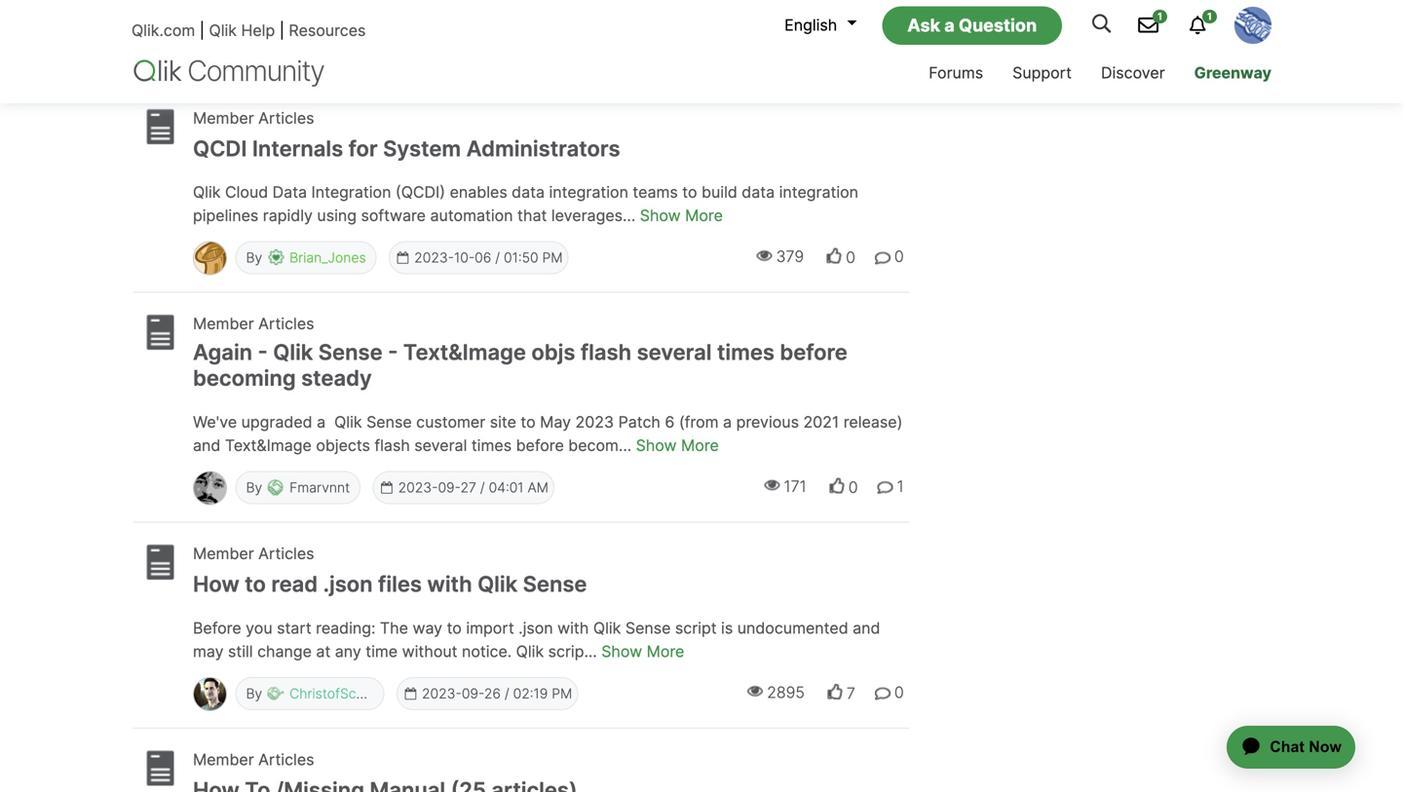 Task type: vqa. For each thing, say whether or not it's contained in the screenshot.


Task type: describe. For each thing, give the bounding box(es) containing it.
how to read .json files with qlik sense link
[[193, 571, 909, 597]]

2023-10-06 / 01:50 pm
[[414, 250, 563, 266]]

time
[[366, 642, 398, 661]]

1 data from the left
[[512, 183, 545, 202]]

a inside we've upgraded a  qlik sense customer site to may 2023 patch 6 (from a previous 2021 release) and text&image objects flash several times before becom...
[[723, 413, 732, 432]]

1 horizontal spatial 1
[[1158, 11, 1163, 22]]

integration
[[311, 183, 391, 202]]

tkb image for qcdi internals for system administrators
[[138, 107, 177, 146]]

read
[[271, 571, 318, 597]]

replies image for how to read .json files with qlik sense
[[875, 686, 891, 702]]

379
[[776, 247, 804, 266]]

sense inside member articles how to read .json files with qlik sense
[[523, 571, 587, 597]]

2023- for text&image
[[398, 479, 438, 496]]

member articles qcdi internals for system administrators
[[193, 108, 620, 162]]

script
[[675, 619, 717, 638]]

several inside member articles again - qlik sense - text&image objs flash several times before becoming steady
[[637, 339, 712, 366]]

without
[[402, 642, 458, 661]]

qlik inside member articles how to read .json files with qlik sense
[[478, 571, 518, 597]]

before you start reading: the way to import .json with qlik sense script is undocumented and may still change at any time without notice.  qlik scrip...
[[193, 619, 880, 661]]

member articles link for -
[[193, 313, 314, 335]]

administrators
[[466, 135, 620, 162]]

scrip...
[[548, 642, 597, 661]]

brian_jones image
[[194, 242, 226, 274]]

data
[[273, 183, 307, 202]]

steady
[[301, 365, 372, 391]]

2 - from the left
[[388, 339, 398, 366]]

qlik.com link
[[132, 21, 195, 40]]

enables
[[450, 183, 507, 202]]

ask a question link
[[882, 6, 1062, 45]]

internals
[[252, 135, 343, 162]]

qlik up 02:19
[[516, 642, 544, 661]]

before inside we've upgraded a  qlik sense customer site to may 2023 patch 6 (from a previous 2021 release) and text&image objects flash several times before becom...
[[516, 436, 564, 455]]

forums button
[[914, 46, 998, 103]]

using
[[317, 206, 357, 225]]

4 articles from the top
[[258, 750, 314, 769]]

qlik help link
[[209, 21, 275, 40]]

brian_jones link
[[290, 250, 366, 266]]

0 horizontal spatial 1
[[897, 477, 904, 496]]

resources
[[289, 21, 366, 40]]

automation
[[430, 206, 513, 225]]

greenway
[[1194, 63, 1272, 82]]

still
[[228, 642, 253, 661]]

any
[[335, 642, 361, 661]]

04:01
[[489, 479, 524, 496]]

text&image inside we've upgraded a  qlik sense customer site to may 2023 patch 6 (from a previous 2021 release) and text&image objects flash several times before becom...
[[225, 436, 312, 455]]

01:50
[[504, 250, 538, 266]]

show for sense
[[601, 642, 642, 661]]

greenway link
[[1180, 46, 1286, 103]]

(from
[[679, 413, 719, 432]]

times inside we've upgraded a  qlik sense customer site to may 2023 patch 6 (from a previous 2021 release) and text&image objects flash several times before becom...
[[472, 436, 512, 455]]

english
[[785, 16, 837, 35]]

member articles again - qlik sense - text&image objs flash several times before becoming steady
[[193, 314, 848, 391]]

build
[[702, 183, 738, 202]]

like image for flash
[[829, 478, 845, 494]]

ask
[[908, 14, 940, 36]]

by for to
[[246, 685, 266, 702]]

(qcdi)
[[396, 183, 445, 202]]

sense inside member articles again - qlik sense - text&image objs flash several times before becoming steady
[[318, 339, 383, 366]]

again - qlik sense - text&image objs flash several times before becoming steady link
[[193, 339, 909, 391]]

1 integration from the left
[[549, 183, 628, 202]]

objects flash
[[316, 436, 410, 455]]

forums
[[929, 63, 983, 82]]

0 vertical spatial 2023-
[[414, 250, 454, 266]]

7
[[847, 684, 856, 703]]

that
[[517, 206, 547, 225]]

qlik image
[[132, 58, 326, 88]]

with inside before you start reading: the way to import .json with qlik sense script is undocumented and may still change at any time without notice.  qlik scrip...
[[558, 619, 589, 638]]

2023-09-26 / 02:19 pm
[[422, 685, 572, 702]]

0 link for again - qlik sense - text&image objs flash several times before becoming steady
[[849, 477, 865, 498]]

member for qcdi
[[193, 108, 254, 127]]

1 - from the left
[[258, 339, 268, 366]]

at
[[316, 642, 331, 661]]

4 tkb image from the top
[[138, 749, 177, 788]]

by for -
[[246, 479, 266, 496]]

we've upgraded a  qlik sense customer site to may 2023 patch 6 (from a previous 2021 release) and text&image objects flash several times before becom...
[[193, 413, 903, 455]]

pm for qcdi internals for system administrators
[[542, 250, 563, 266]]

fmarvnnt link
[[290, 479, 350, 496]]

2895
[[767, 683, 805, 702]]

discover button
[[1087, 46, 1180, 103]]

09- for with
[[462, 685, 484, 702]]

member for again
[[193, 314, 254, 333]]

english button
[[775, 9, 857, 42]]

0 vertical spatial show more
[[640, 206, 723, 225]]

christofschwarz link
[[290, 685, 395, 702]]

may
[[540, 413, 571, 432]]

before
[[193, 619, 241, 638]]

qcdi internals for system administrators link
[[193, 135, 909, 162]]

reading: the
[[316, 619, 408, 638]]

fmarvnnt image
[[194, 472, 226, 504]]

support button
[[998, 46, 1087, 103]]

partner ambassador image
[[268, 685, 284, 702]]

more for again - qlik sense - text&image objs flash several times before becoming steady
[[681, 436, 719, 455]]

system
[[383, 135, 461, 162]]

more for how to read .json files with qlik sense
[[647, 642, 684, 661]]

a inside the ask a question link
[[945, 14, 955, 36]]

2 | from the left
[[279, 21, 284, 40]]

becom...
[[568, 436, 632, 455]]

resources link
[[289, 21, 366, 40]]

ask a question
[[908, 14, 1037, 36]]

0 vertical spatial like image
[[826, 248, 842, 264]]

views image for sense
[[748, 684, 763, 699]]

customer
[[416, 413, 486, 432]]

several inside we've upgraded a  qlik sense customer site to may 2023 patch 6 (from a previous 2021 release) and text&image objects flash several times before becom...
[[414, 436, 467, 455]]

6
[[665, 413, 675, 432]]

10-
[[454, 250, 475, 266]]

with inside member articles how to read .json files with qlik sense
[[427, 571, 472, 597]]

06
[[475, 250, 491, 266]]

more for qcdi internals for system administrators
[[685, 206, 723, 225]]

qlik up scrip... on the bottom
[[593, 619, 621, 638]]

pipelines
[[193, 206, 258, 225]]

27
[[460, 479, 476, 496]]

employee image
[[268, 250, 284, 266]]

site
[[490, 413, 516, 432]]

0 vertical spatial views image
[[757, 248, 772, 263]]

brian_jones
[[290, 250, 366, 266]]

discover
[[1101, 63, 1165, 82]]

show more link for flash
[[636, 436, 719, 455]]

undocumented
[[737, 619, 848, 638]]

to inside we've upgraded a  qlik sense customer site to may 2023 patch 6 (from a previous 2021 release) and text&image objects flash several times before becom...
[[521, 413, 536, 432]]

qlik.com
[[132, 21, 195, 40]]

replies image for qcdi internals for system administrators
[[875, 250, 891, 266]]

before inside member articles again - qlik sense - text&image objs flash several times before becoming steady
[[780, 339, 848, 366]]

0 vertical spatial /
[[495, 250, 500, 266]]

cloud
[[225, 183, 268, 202]]

release)
[[844, 413, 903, 432]]

4 member articles link from the top
[[193, 749, 314, 771]]

may
[[193, 642, 224, 661]]

qlik inside member articles again - qlik sense - text&image objs flash several times before becoming steady
[[273, 339, 313, 366]]

2 horizontal spatial 1
[[1207, 11, 1212, 22]]



Task type: locate. For each thing, give the bounding box(es) containing it.
.json up scrip... on the bottom
[[519, 619, 553, 638]]

0 vertical spatial show
[[640, 206, 681, 225]]

1 member articles link from the top
[[193, 107, 314, 129]]

1 replies image from the top
[[875, 250, 891, 266]]

02:19
[[513, 685, 548, 702]]

like image
[[826, 248, 842, 264], [829, 478, 845, 494], [827, 684, 843, 700]]

3 member articles link from the top
[[193, 543, 314, 565]]

before up 2021
[[780, 339, 848, 366]]

0 vertical spatial .json
[[323, 571, 373, 597]]

1 vertical spatial 2023-
[[398, 479, 438, 496]]

tkb image left again
[[138, 313, 177, 352]]

171
[[784, 477, 807, 496]]

.json
[[323, 571, 373, 597], [519, 619, 553, 638]]

1 vertical spatial several
[[414, 436, 467, 455]]

0 horizontal spatial -
[[258, 339, 268, 366]]

member up how
[[193, 544, 254, 563]]

09- left 04:01 at bottom left
[[438, 479, 460, 496]]

2023- left 06
[[414, 250, 454, 266]]

software
[[361, 206, 426, 225]]

previous
[[736, 413, 799, 432]]

2 vertical spatial more
[[647, 642, 684, 661]]

1 vertical spatial before
[[516, 436, 564, 455]]

show more link for sense
[[601, 642, 684, 661]]

views image left 379
[[757, 248, 772, 263]]

tkb image left qcdi
[[138, 107, 177, 146]]

0 horizontal spatial text&image
[[225, 436, 312, 455]]

christofschwarz
[[290, 685, 395, 702]]

articles for to
[[258, 544, 314, 563]]

3 tkb image from the top
[[138, 543, 177, 582]]

am
[[528, 479, 549, 496]]

1 left "qlikduck" image
[[1207, 11, 1212, 22]]

articles down partner ambassador icon
[[258, 750, 314, 769]]

0 vertical spatial several
[[637, 339, 712, 366]]

0 horizontal spatial a
[[723, 413, 732, 432]]

text&image down upgraded
[[225, 436, 312, 455]]

matteo_mi
[[290, 44, 356, 60]]

1 vertical spatial 09-
[[462, 685, 484, 702]]

integration up 379
[[779, 183, 859, 202]]

2 vertical spatial like image
[[827, 684, 843, 700]]

3 by from the top
[[246, 685, 266, 702]]

2 vertical spatial 2023-
[[422, 685, 462, 702]]

1 vertical spatial 0 link
[[849, 477, 865, 498]]

and up 7 link
[[853, 619, 880, 638]]

more down the (from
[[681, 436, 719, 455]]

and inside we've upgraded a  qlik sense customer site to may 2023 patch 6 (from a previous 2021 release) and text&image objects flash several times before becom...
[[193, 436, 221, 455]]

flash
[[581, 339, 632, 366]]

with
[[427, 571, 472, 597], [558, 619, 589, 638]]

2023-
[[414, 250, 454, 266], [398, 479, 438, 496], [422, 685, 462, 702]]

1 vertical spatial a
[[723, 413, 732, 432]]

leverages...
[[551, 206, 636, 225]]

0 vertical spatial more
[[685, 206, 723, 225]]

1 right replies icon
[[897, 477, 904, 496]]

show more link down script
[[601, 642, 684, 661]]

sense inside we've upgraded a  qlik sense customer site to may 2023 patch 6 (from a previous 2021 release) and text&image objects flash several times before becom...
[[366, 413, 412, 432]]

1
[[1158, 11, 1163, 22], [1207, 11, 1212, 22], [897, 477, 904, 496]]

4 member from the top
[[193, 750, 254, 769]]

qlik.com | qlik help | resources
[[132, 21, 366, 40]]

member inside member articles qcdi internals for system administrators
[[193, 108, 254, 127]]

articles inside member articles again - qlik sense - text&image objs flash several times before becoming steady
[[258, 314, 314, 333]]

objs
[[531, 339, 575, 366]]

rapidly
[[263, 206, 313, 225]]

text&image inside member articles again - qlik sense - text&image objs flash several times before becoming steady
[[403, 339, 526, 366]]

2021
[[803, 413, 839, 432]]

1 horizontal spatial and
[[853, 619, 880, 638]]

1 vertical spatial views image
[[765, 478, 780, 493]]

to right site at the left
[[521, 413, 536, 432]]

2 member from the top
[[193, 314, 254, 333]]

qlik
[[209, 21, 237, 40], [193, 183, 221, 202], [273, 339, 313, 366], [334, 413, 362, 432], [478, 571, 518, 597], [593, 619, 621, 638], [516, 642, 544, 661]]

1 horizontal spatial integration
[[779, 183, 859, 202]]

tkb image
[[138, 107, 177, 146], [138, 313, 177, 352], [138, 543, 177, 582], [138, 749, 177, 788]]

0
[[895, 247, 904, 266], [846, 248, 856, 267], [849, 478, 858, 497], [895, 683, 904, 702]]

2023- down without
[[422, 685, 462, 702]]

show more down the 6
[[636, 436, 719, 455]]

1 vertical spatial more
[[681, 436, 719, 455]]

sense inside before you start reading: the way to import .json with qlik sense script is undocumented and may still change at any time without notice.  qlik scrip...
[[625, 619, 671, 638]]

matteo_mi image
[[194, 36, 226, 68]]

and down we've at the bottom
[[193, 436, 221, 455]]

1 horizontal spatial /
[[495, 250, 500, 266]]

0 horizontal spatial .json
[[323, 571, 373, 597]]

articles inside member articles how to read .json files with qlik sense
[[258, 544, 314, 563]]

show down the 6
[[636, 436, 677, 455]]

again
[[193, 339, 252, 366]]

member
[[193, 108, 254, 127], [193, 314, 254, 333], [193, 544, 254, 563], [193, 750, 254, 769]]

articles up internals on the left of the page
[[258, 108, 314, 127]]

with up scrip... on the bottom
[[558, 619, 589, 638]]

1 vertical spatial text&image
[[225, 436, 312, 455]]

1 vertical spatial show
[[636, 436, 677, 455]]

member up qcdi
[[193, 108, 254, 127]]

show more down the teams
[[640, 206, 723, 225]]

menu bar containing forums
[[794, 46, 1286, 103]]

to left "read"
[[245, 571, 266, 597]]

2023
[[575, 413, 614, 432]]

qlik inside qlik cloud data integration (qcdi) enables data integration teams to build data integration pipelines rapidly using software automation that leverages...
[[193, 183, 221, 202]]

1 horizontal spatial a
[[945, 14, 955, 36]]

/
[[495, 250, 500, 266], [480, 479, 485, 496], [505, 685, 509, 702]]

|
[[200, 21, 205, 40], [279, 21, 284, 40]]

1 horizontal spatial 09-
[[462, 685, 484, 702]]

2 integration from the left
[[779, 183, 859, 202]]

replies image right 379
[[875, 250, 891, 266]]

text&image up customer
[[403, 339, 526, 366]]

1 vertical spatial like image
[[829, 478, 845, 494]]

pm for how to read .json files with qlik sense
[[552, 685, 572, 702]]

before down may
[[516, 436, 564, 455]]

to
[[682, 183, 697, 202], [521, 413, 536, 432], [245, 571, 266, 597], [447, 619, 462, 638]]

way
[[413, 619, 442, 638]]

partner - creator iii image
[[268, 479, 284, 496]]

more down build
[[685, 206, 723, 225]]

show more for flash
[[636, 436, 719, 455]]

1 horizontal spatial |
[[279, 21, 284, 40]]

articles down employee image
[[258, 314, 314, 333]]

0 horizontal spatial integration
[[549, 183, 628, 202]]

1 vertical spatial .json
[[519, 619, 553, 638]]

show more
[[640, 206, 723, 225], [636, 436, 719, 455], [601, 642, 684, 661]]

2 vertical spatial /
[[505, 685, 509, 702]]

qlik right again
[[273, 339, 313, 366]]

show more link down the 6
[[636, 436, 719, 455]]

- right again
[[258, 339, 268, 366]]

show more down script
[[601, 642, 684, 661]]

for
[[349, 135, 378, 162]]

| right help
[[279, 21, 284, 40]]

| right 'qlik.com'
[[200, 21, 205, 40]]

1 vertical spatial /
[[480, 479, 485, 496]]

0 horizontal spatial and
[[193, 436, 221, 455]]

09-
[[438, 479, 460, 496], [462, 685, 484, 702]]

1 vertical spatial and
[[853, 619, 880, 638]]

times inside member articles again - qlik sense - text&image objs flash several times before becoming steady
[[717, 339, 775, 366]]

.json up 'reading: the' in the left bottom of the page
[[323, 571, 373, 597]]

times up previous at the bottom of page
[[717, 339, 775, 366]]

articles
[[258, 108, 314, 127], [258, 314, 314, 333], [258, 544, 314, 563], [258, 750, 314, 769]]

to left build
[[682, 183, 697, 202]]

several
[[637, 339, 712, 366], [414, 436, 467, 455]]

qlik up objects flash
[[334, 413, 362, 432]]

2 vertical spatial by
[[246, 685, 266, 702]]

0 horizontal spatial /
[[480, 479, 485, 496]]

0 vertical spatial 09-
[[438, 479, 460, 496]]

show for flash
[[636, 436, 677, 455]]

show more for sense
[[601, 642, 684, 661]]

0 vertical spatial pm
[[542, 250, 563, 266]]

articles for -
[[258, 314, 314, 333]]

0 vertical spatial by
[[246, 250, 266, 266]]

a right ask
[[945, 14, 955, 36]]

0 link for qcdi internals for system administrators
[[846, 247, 862, 269]]

3 articles from the top
[[258, 544, 314, 563]]

1 horizontal spatial text&image
[[403, 339, 526, 366]]

0 vertical spatial a
[[945, 14, 955, 36]]

1 vertical spatial show more link
[[636, 436, 719, 455]]

1 up discover
[[1158, 11, 1163, 22]]

a
[[945, 14, 955, 36], [723, 413, 732, 432]]

0 vertical spatial with
[[427, 571, 472, 597]]

member inside member articles again - qlik sense - text&image objs flash several times before becoming steady
[[193, 314, 254, 333]]

by left partner ambassador icon
[[246, 685, 266, 702]]

member articles
[[193, 750, 314, 769]]

articles for internals
[[258, 108, 314, 127]]

0 vertical spatial replies image
[[875, 250, 891, 266]]

upgraded
[[241, 413, 312, 432]]

replies image right 7 link
[[875, 686, 891, 702]]

1 vertical spatial pm
[[552, 685, 572, 702]]

0 vertical spatial before
[[780, 339, 848, 366]]

qcdi
[[193, 135, 247, 162]]

several right flash
[[637, 339, 712, 366]]

09- for text&image
[[438, 479, 460, 496]]

support
[[1013, 63, 1072, 82]]

2 tkb image from the top
[[138, 313, 177, 352]]

1 member from the top
[[193, 108, 254, 127]]

by left partner - creator iii "icon"
[[246, 479, 266, 496]]

show more link
[[640, 206, 723, 225], [636, 436, 719, 455], [601, 642, 684, 661]]

1 vertical spatial by
[[246, 479, 266, 496]]

matteo_mi link
[[290, 44, 356, 60]]

2 vertical spatial show more
[[601, 642, 684, 661]]

by for internals
[[246, 250, 266, 266]]

integration up leverages...
[[549, 183, 628, 202]]

views image for flash
[[765, 478, 780, 493]]

2023- left 27
[[398, 479, 438, 496]]

member down the christofschwarz icon
[[193, 750, 254, 769]]

7 link
[[847, 683, 862, 704]]

1 vertical spatial with
[[558, 619, 589, 638]]

data up that
[[512, 183, 545, 202]]

member inside member articles how to read .json files with qlik sense
[[193, 544, 254, 563]]

/ for text&image
[[480, 479, 485, 496]]

qlikduck image
[[1235, 7, 1272, 44]]

times down site at the left
[[472, 436, 512, 455]]

qlik up import
[[478, 571, 518, 597]]

0 link right 379
[[846, 247, 862, 269]]

views image left 2895 on the right
[[748, 684, 763, 699]]

we've
[[193, 413, 237, 432]]

qlik up 'pipelines'
[[193, 183, 221, 202]]

0 link left replies icon
[[849, 477, 865, 498]]

member articles link up qcdi
[[193, 107, 314, 129]]

2 replies image from the top
[[875, 686, 891, 702]]

1 vertical spatial times
[[472, 436, 512, 455]]

0 horizontal spatial 26
[[484, 685, 501, 702]]

show down the teams
[[640, 206, 681, 225]]

like image right 379
[[826, 248, 842, 264]]

0 horizontal spatial 09-
[[438, 479, 460, 496]]

like image right 171 at right bottom
[[829, 478, 845, 494]]

to inside qlik cloud data integration (qcdi) enables data integration teams to build data integration pipelines rapidly using software automation that leverages...
[[682, 183, 697, 202]]

data
[[512, 183, 545, 202], [742, 183, 775, 202]]

/ for with
[[505, 685, 509, 702]]

0 vertical spatial and
[[193, 436, 221, 455]]

0 horizontal spatial data
[[512, 183, 545, 202]]

files
[[378, 571, 422, 597]]

0 vertical spatial times
[[717, 339, 775, 366]]

tkb image left how
[[138, 543, 177, 582]]

and inside before you start reading: the way to import .json with qlik sense script is undocumented and may still change at any time without notice.  qlik scrip...
[[853, 619, 880, 638]]

data right build
[[742, 183, 775, 202]]

2 data from the left
[[742, 183, 775, 202]]

with up way
[[427, 571, 472, 597]]

a right the (from
[[723, 413, 732, 432]]

tkb image left member articles
[[138, 749, 177, 788]]

several down customer
[[414, 436, 467, 455]]

to inside member articles how to read .json files with qlik sense
[[245, 571, 266, 597]]

notice.
[[462, 642, 512, 661]]

help
[[241, 21, 275, 40]]

1 horizontal spatial with
[[558, 619, 589, 638]]

patch
[[618, 413, 661, 432]]

0 horizontal spatial several
[[414, 436, 467, 455]]

2 member articles link from the top
[[193, 313, 314, 335]]

how
[[193, 571, 240, 597]]

2 articles from the top
[[258, 314, 314, 333]]

menu bar
[[794, 46, 1286, 103]]

import
[[466, 619, 514, 638]]

0 horizontal spatial times
[[472, 436, 512, 455]]

like image for sense
[[827, 684, 843, 700]]

change
[[257, 642, 312, 661]]

2023- for with
[[422, 685, 462, 702]]

1 vertical spatial 26
[[484, 685, 501, 702]]

/ right 06
[[495, 250, 500, 266]]

0 vertical spatial text&image
[[403, 339, 526, 366]]

articles up "read"
[[258, 544, 314, 563]]

to right way
[[447, 619, 462, 638]]

0 vertical spatial 0 link
[[846, 247, 862, 269]]

by left employee image
[[246, 250, 266, 266]]

1 | from the left
[[200, 21, 205, 40]]

0 horizontal spatial with
[[427, 571, 472, 597]]

09- down notice. at the bottom left of page
[[462, 685, 484, 702]]

1 horizontal spatial several
[[637, 339, 712, 366]]

member articles link down partner ambassador icon
[[193, 749, 314, 771]]

like image left 7
[[827, 684, 843, 700]]

times
[[717, 339, 775, 366], [472, 436, 512, 455]]

0 link
[[846, 247, 862, 269], [849, 477, 865, 498]]

you
[[246, 619, 272, 638]]

replies image
[[878, 480, 893, 496]]

tkb image for again - qlik sense - text&image objs flash several times before becoming steady
[[138, 313, 177, 352]]

member articles link up again
[[193, 313, 314, 335]]

tkb image for how to read .json files with qlik sense
[[138, 543, 177, 582]]

1 vertical spatial replies image
[[875, 686, 891, 702]]

becoming
[[193, 365, 296, 391]]

0 vertical spatial show more link
[[640, 206, 723, 225]]

2 vertical spatial views image
[[748, 684, 763, 699]]

member up again
[[193, 314, 254, 333]]

0 horizontal spatial |
[[200, 21, 205, 40]]

christofschwarz image
[[194, 678, 226, 710]]

1 horizontal spatial before
[[780, 339, 848, 366]]

0 vertical spatial 26
[[885, 41, 904, 60]]

to inside before you start reading: the way to import .json with qlik sense script is undocumented and may still change at any time without notice.  qlik scrip...
[[447, 619, 462, 638]]

26 left forums dropdown button
[[885, 41, 904, 60]]

before
[[780, 339, 848, 366], [516, 436, 564, 455]]

qlik inside we've upgraded a  qlik sense customer site to may 2023 patch 6 (from a previous 2021 release) and text&image objects flash several times before becom...
[[334, 413, 362, 432]]

1 horizontal spatial .json
[[519, 619, 553, 638]]

more down script
[[647, 642, 684, 661]]

1 horizontal spatial data
[[742, 183, 775, 202]]

26
[[885, 41, 904, 60], [484, 685, 501, 702]]

2 by from the top
[[246, 479, 266, 496]]

replies image
[[875, 250, 891, 266], [875, 686, 891, 702]]

/ left 02:19
[[505, 685, 509, 702]]

qlik cloud data integration (qcdi) enables data integration teams to build data integration pipelines rapidly using software automation that leverages...
[[193, 183, 859, 225]]

member articles link for internals
[[193, 107, 314, 129]]

1 by from the top
[[246, 250, 266, 266]]

member articles link
[[193, 107, 314, 129], [193, 313, 314, 335], [193, 543, 314, 565], [193, 749, 314, 771]]

question
[[959, 14, 1037, 36]]

3 member from the top
[[193, 544, 254, 563]]

/ right 27
[[480, 479, 485, 496]]

text&image
[[403, 339, 526, 366], [225, 436, 312, 455]]

member for how
[[193, 544, 254, 563]]

26 left 02:19
[[484, 685, 501, 702]]

views image left 171 at right bottom
[[765, 478, 780, 493]]

integration
[[549, 183, 628, 202], [779, 183, 859, 202]]

0 horizontal spatial before
[[516, 436, 564, 455]]

.json inside before you start reading: the way to import .json with qlik sense script is undocumented and may still change at any time without notice.  qlik scrip...
[[519, 619, 553, 638]]

application
[[1181, 703, 1379, 792]]

views image
[[757, 248, 772, 263], [765, 478, 780, 493], [748, 684, 763, 699]]

- right steady
[[388, 339, 398, 366]]

1 tkb image from the top
[[138, 107, 177, 146]]

pm right 02:19
[[552, 685, 572, 702]]

show more link down the teams
[[640, 206, 723, 225]]

1 articles from the top
[[258, 108, 314, 127]]

.json inside member articles how to read .json files with qlik sense
[[323, 571, 373, 597]]

start
[[277, 619, 311, 638]]

2 horizontal spatial /
[[505, 685, 509, 702]]

1 horizontal spatial 26
[[885, 41, 904, 60]]

qlik left help
[[209, 21, 237, 40]]

1 vertical spatial show more
[[636, 436, 719, 455]]

member articles link up how
[[193, 543, 314, 565]]

2 vertical spatial show
[[601, 642, 642, 661]]

is
[[721, 619, 733, 638]]

1 horizontal spatial -
[[388, 339, 398, 366]]

and
[[193, 436, 221, 455], [853, 619, 880, 638]]

articles inside member articles qcdi internals for system administrators
[[258, 108, 314, 127]]

show right scrip... on the bottom
[[601, 642, 642, 661]]

member articles link for to
[[193, 543, 314, 565]]

2 vertical spatial show more link
[[601, 642, 684, 661]]

1 horizontal spatial times
[[717, 339, 775, 366]]

pm right 01:50
[[542, 250, 563, 266]]



